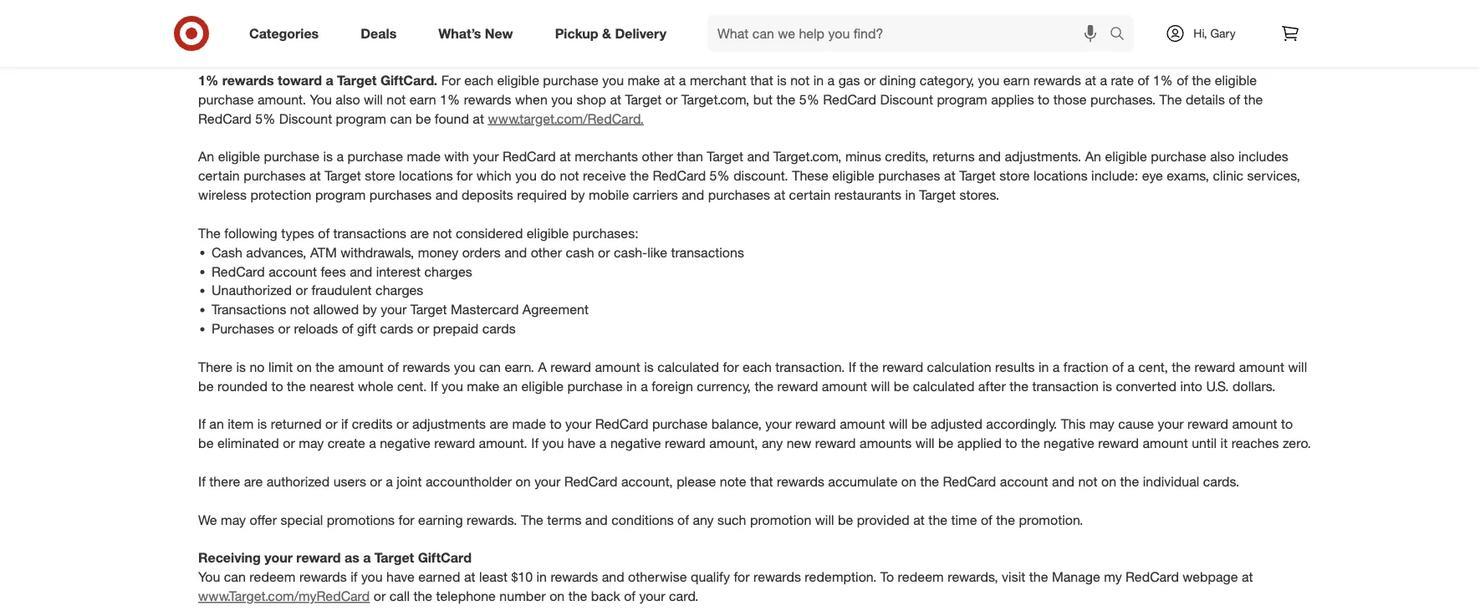 Task type: locate. For each thing, give the bounding box(es) containing it.
in inside for each eligible purchase you make at a merchant that is not in a gas or dining category, you earn rewards at a rate of 1% of the eligible purchase amount. you also will not earn 1% rewards when you shop at target or target.com, but the 5% redcard discount program applies to those purchases. the details of the redcard 5% discount program can be found at
[[814, 72, 824, 89]]

1 horizontal spatial if
[[341, 416, 348, 433]]

of right one
[[880, 15, 891, 31]]

following
[[224, 225, 278, 241]]

also inside for each eligible purchase you make at a merchant that is not in a gas or dining category, you earn rewards at a rate of 1% of the eligible purchase amount. you also will not earn 1% rewards when you shop at target or target.com, but the 5% redcard discount program applies to those purchases. the details of the redcard 5% discount program can be found at
[[336, 91, 360, 108]]

1 vertical spatial each
[[743, 359, 772, 375]]

charges down interest
[[376, 282, 424, 299]]

1 horizontal spatial cards
[[482, 321, 516, 337]]

2 vertical spatial may
[[221, 512, 246, 528]]

of right rate
[[1138, 72, 1150, 89]]

1 vertical spatial target.com,
[[774, 149, 842, 165]]

0 horizontal spatial which
[[198, 15, 233, 31]]

we inside "individual merchants and their credit card processors are responsible for designating mccs based on the products and services sold by the merchant, and we do not have control over which mcc is assigned to a merchant. purchases made at merchants that do not process transactions using one of these mccs will only qualify for 1% rewards. we are not responsible if you believe a purchase should be categorized as a gas or dining purchase and it is not."
[[1165, 15, 1184, 31]]

1 horizontal spatial target.com,
[[774, 149, 842, 165]]

cards right gift
[[380, 321, 414, 337]]

for down such at the bottom of the page
[[734, 569, 750, 586]]

0 vertical spatial responsible
[[544, 0, 614, 12]]

amount. inside for each eligible purchase you make at a merchant that is not in a gas or dining category, you earn rewards at a rate of 1% of the eligible purchase amount. you also will not earn 1% rewards when you shop at target or target.com, but the 5% redcard discount program applies to those purchases. the details of the redcard 5% discount program can be found at
[[258, 91, 306, 108]]

amount up amounts
[[840, 416, 885, 433]]

redcard inside receiving your reward as a target giftcard you can redeem rewards if you have earned at least $10 in rewards and otherwise qualify for rewards redemption. to redeem rewards, visit the manage my redcard webpage at www.target.com/myredcard or call the telephone number on the back of your card.
[[1126, 569, 1179, 586]]

each right for
[[464, 72, 494, 89]]

if there are authorized users or a joint accountholder on your redcard account, please note that rewards accumulate on the redcard account and not on the individual cards.
[[198, 474, 1240, 490]]

1 horizontal spatial 5%
[[710, 168, 730, 184]]

2 locations from the left
[[1034, 168, 1088, 184]]

in down credits,
[[905, 187, 916, 203]]

individual merchants and their credit card processors are responsible for designating mccs based on the products and services sold by the merchant, and we do not have control over which mcc is assigned to a merchant. purchases made at merchants that do not process transactions using one of these mccs will only qualify for 1% rewards. we are not responsible if you believe a purchase should be categorized as a gas or dining purchase and it is not.
[[198, 0, 1303, 50]]

a inside receiving your reward as a target giftcard you can redeem rewards if you have earned at least $10 in rewards and otherwise qualify for rewards redemption. to redeem rewards, visit the manage my redcard webpage at www.target.com/myredcard or call the telephone number on the back of your card.
[[363, 550, 371, 566]]

returns
[[933, 149, 975, 165]]

0 vertical spatial other
[[642, 149, 673, 165]]

of
[[880, 15, 891, 31], [1138, 72, 1150, 89], [1177, 72, 1189, 89], [1229, 91, 1241, 108], [318, 225, 330, 241], [342, 321, 353, 337], [387, 359, 399, 375], [1113, 359, 1124, 375], [678, 512, 689, 528], [981, 512, 993, 528], [624, 588, 636, 605]]

1 horizontal spatial store
[[1000, 168, 1030, 184]]

other
[[642, 149, 673, 165], [531, 244, 562, 261]]

1 horizontal spatial dining
[[880, 72, 916, 89]]

0 horizontal spatial can
[[224, 569, 246, 586]]

should
[[350, 34, 391, 50]]

0 vertical spatial by
[[1000, 0, 1015, 12]]

over
[[1272, 0, 1297, 12]]

1 vertical spatial other
[[531, 244, 562, 261]]

made inside "individual merchants and their credit card processors are responsible for designating mccs based on the products and services sold by the merchant, and we do not have control over which mcc is assigned to a merchant. purchases made at merchants that do not process transactions using one of these mccs will only qualify for 1% rewards. we are not responsible if you believe a purchase should be categorized as a gas or dining purchase and it is not."
[[500, 15, 534, 31]]

1 vertical spatial dining
[[880, 72, 916, 89]]

are inside the if an item is returned or if credits or adjustments are made to your redcard purchase balance, your reward amount will be adjusted accordingly. this may cause your reward amount to be eliminated or may create a negative reward amount. if you have a negative reward amount, any new reward amounts will be applied to the negative reward amount until it reaches zero.
[[490, 416, 509, 433]]

create
[[328, 435, 365, 452]]

that right note
[[750, 474, 773, 490]]

adjustments
[[412, 416, 486, 433]]

0 horizontal spatial any
[[693, 512, 714, 528]]

0 vertical spatial mccs
[[710, 0, 748, 12]]

1 horizontal spatial it
[[1221, 435, 1228, 452]]

target right the shop
[[625, 91, 662, 108]]

gift
[[357, 321, 376, 337]]

target.com,
[[681, 91, 750, 108], [774, 149, 842, 165]]

discount down toward
[[279, 110, 332, 127]]

only
[[996, 15, 1021, 31]]

you inside the if an item is returned or if credits or adjustments are made to your redcard purchase balance, your reward amount will be adjusted accordingly. this may cause your reward amount to be eliminated or may create a negative reward amount. if you have a negative reward amount, any new reward amounts will be applied to the negative reward amount until it reaches zero.
[[543, 435, 564, 452]]

transactions right like
[[671, 244, 744, 261]]

store up withdrawals,
[[365, 168, 395, 184]]

rewards up www.target.com/myredcard link
[[299, 569, 347, 586]]

the left time
[[929, 512, 948, 528]]

rewards down believe
[[222, 72, 274, 89]]

0 vertical spatial qualify
[[1024, 15, 1064, 31]]

other left cash on the top left of the page
[[531, 244, 562, 261]]

may
[[1090, 416, 1115, 433], [299, 435, 324, 452], [221, 512, 246, 528]]

store down adjustments. at top
[[1000, 168, 1030, 184]]

each
[[464, 72, 494, 89], [743, 359, 772, 375]]

earn up applies
[[1004, 72, 1030, 89]]

toward
[[278, 72, 322, 89]]

2 redeem from the left
[[898, 569, 944, 586]]

on inside there is no limit on the amount of rewards you can earn. a reward amount is calculated for each transaction. if the reward calculation results in a fraction of a cent, the reward amount will be rounded to the nearest whole cent. if you make an eligible purchase in a foreign currency, the reward amount will be calculated after the transaction is converted into u.s. dollars.
[[297, 359, 312, 375]]

of right back
[[624, 588, 636, 605]]

redcard inside the following types of transactions are not considered eligible purchases: cash advances, atm withdrawals, money orders and other cash or cash-like transactions redcard account fees and interest charges unauthorized or fraudulent charges transactions not allowed by your target mastercard agreement purchases or reloads of gift cards or prepaid cards
[[212, 263, 265, 280]]

based
[[752, 0, 789, 12]]

0 horizontal spatial an
[[198, 149, 214, 165]]

you up www.target.com/redcard. link
[[551, 91, 573, 108]]

0 vertical spatial certain
[[198, 168, 240, 184]]

can
[[390, 110, 412, 127], [479, 359, 501, 375], [224, 569, 246, 586]]

target inside the following types of transactions are not considered eligible purchases: cash advances, atm withdrawals, money orders and other cash or cash-like transactions redcard account fees and interest charges unauthorized or fraudulent charges transactions not allowed by your target mastercard agreement purchases or reloads of gift cards or prepaid cards
[[411, 302, 447, 318]]

to
[[881, 569, 894, 586]]

gary
[[1211, 26, 1236, 41]]

or left fraudulent on the top left of the page
[[296, 282, 308, 299]]

terms
[[547, 512, 582, 528]]

1 horizontal spatial charges
[[425, 263, 472, 280]]

rewards,
[[948, 569, 999, 586]]

1 horizontal spatial rewards.
[[1111, 15, 1162, 31]]

and down with
[[436, 187, 458, 203]]

be left 'eliminated'
[[198, 435, 214, 452]]

store
[[365, 168, 395, 184], [1000, 168, 1030, 184]]

reward right the new
[[815, 435, 856, 452]]

control
[[1226, 0, 1268, 12]]

0 horizontal spatial if
[[198, 34, 205, 50]]

applies
[[991, 91, 1034, 108]]

0 vertical spatial dining
[[557, 34, 594, 50]]

target.com, down merchant
[[681, 91, 750, 108]]

0 horizontal spatial also
[[336, 91, 360, 108]]

at left merchant
[[664, 72, 675, 89]]

u.s.
[[1207, 378, 1229, 394]]

each up currency,
[[743, 359, 772, 375]]

services,
[[1248, 168, 1301, 184]]

of up whole in the bottom left of the page
[[387, 359, 399, 375]]

1 vertical spatial also
[[1211, 149, 1235, 165]]

transactions
[[741, 15, 814, 31], [333, 225, 407, 241], [671, 244, 744, 261]]

have up call
[[387, 569, 415, 586]]

made inside the if an item is returned or if credits or adjustments are made to your redcard purchase balance, your reward amount will be adjusted accordingly. this may cause your reward amount to be eliminated or may create a negative reward amount. if you have a negative reward amount, any new reward amounts will be applied to the negative reward amount until it reaches zero.
[[512, 416, 546, 433]]

not down "individual merchants and their credit card processors are responsible for designating mccs based on the products and services sold by the merchant, and we do not have control over which mcc is assigned to a merchant. purchases made at merchants that do not process transactions using one of these mccs will only qualify for 1% rewards. we are not responsible if you believe a purchase should be categorized as a gas or dining purchase and it is not."
[[791, 72, 810, 89]]

or left reloads
[[278, 321, 290, 337]]

1 horizontal spatial have
[[568, 435, 596, 452]]

1 vertical spatial program
[[336, 110, 386, 127]]

are inside the following types of transactions are not considered eligible purchases: cash advances, atm withdrawals, money orders and other cash or cash-like transactions redcard account fees and interest charges unauthorized or fraudulent charges transactions not allowed by your target mastercard agreement purchases or reloads of gift cards or prepaid cards
[[410, 225, 429, 241]]

0 horizontal spatial redeem
[[249, 569, 296, 586]]

or left pickup
[[542, 34, 554, 50]]

amount. up accountholder
[[479, 435, 528, 452]]

0 vertical spatial as
[[488, 34, 502, 50]]

for up currency,
[[723, 359, 739, 375]]

in
[[814, 72, 824, 89], [905, 187, 916, 203], [1039, 359, 1049, 375], [627, 378, 637, 394], [537, 569, 547, 586]]

for inside an eligible purchase is a purchase made with your redcard at merchants other than target and target.com, minus credits, returns and adjustments. an eligible purchase also includes certain purchases at target store locations for which you do not receive the redcard 5% discount. these eligible purchases at target store locations include: eye exams, clinic services, wireless protection program purchases and deposits required by mobile carriers and purchases at certain restaurants in target stores.
[[457, 168, 473, 184]]

0 vertical spatial we
[[1165, 15, 1184, 31]]

by inside an eligible purchase is a purchase made with your redcard at merchants other than target and target.com, minus credits, returns and adjustments. an eligible purchase also includes certain purchases at target store locations for which you do not receive the redcard 5% discount. these eligible purchases at target store locations include: eye exams, clinic services, wireless protection program purchases and deposits required by mobile carriers and purchases at certain restaurants in target stores.
[[571, 187, 585, 203]]

2 vertical spatial if
[[351, 569, 358, 586]]

1 vertical spatial by
[[571, 187, 585, 203]]

0 vertical spatial transactions
[[741, 15, 814, 31]]

have up hi, gary on the top right
[[1195, 0, 1223, 12]]

purchases inside the following types of transactions are not considered eligible purchases: cash advances, atm withdrawals, money orders and other cash or cash-like transactions redcard account fees and interest charges unauthorized or fraudulent charges transactions not allowed by your target mastercard agreement purchases or reloads of gift cards or prepaid cards
[[212, 321, 274, 337]]

which inside "individual merchants and their credit card processors are responsible for designating mccs based on the products and services sold by the merchant, and we do not have control over which mcc is assigned to a merchant. purchases made at merchants that do not process transactions using one of these mccs will only qualify for 1% rewards. we are not responsible if you believe a purchase should be categorized as a gas or dining purchase and it is not."
[[198, 15, 233, 31]]

0 horizontal spatial by
[[363, 302, 377, 318]]

amount down transaction.
[[822, 378, 868, 394]]

are
[[522, 0, 540, 12], [1188, 15, 1207, 31], [410, 225, 429, 241], [490, 416, 509, 433], [244, 474, 263, 490]]

purchase inside the if an item is returned or if credits or adjustments are made to your redcard purchase balance, your reward amount will be adjusted accordingly. this may cause your reward amount to be eliminated or may create a negative reward amount. if you have a negative reward amount, any new reward amounts will be applied to the negative reward amount until it reaches zero.
[[652, 416, 708, 433]]

0 horizontal spatial we
[[198, 512, 217, 528]]

2 horizontal spatial may
[[1090, 416, 1115, 433]]

of right time
[[981, 512, 993, 528]]

0 horizontal spatial amount.
[[258, 91, 306, 108]]

0 horizontal spatial the
[[198, 225, 221, 241]]

otherwise
[[628, 569, 687, 586]]

purchases.
[[1091, 91, 1156, 108]]

the up into at bottom
[[1172, 359, 1191, 375]]

rewards. down we
[[1111, 15, 1162, 31]]

converted
[[1116, 378, 1177, 394]]

fraudulent
[[312, 282, 372, 299]]

2 horizontal spatial negative
[[1044, 435, 1095, 452]]

gas down one
[[839, 72, 860, 89]]

by up gift
[[363, 302, 377, 318]]

negative
[[380, 435, 431, 452], [611, 435, 661, 452], [1044, 435, 1095, 452]]

2 horizontal spatial have
[[1195, 0, 1223, 12]]

discount
[[880, 91, 933, 108], [279, 110, 332, 127]]

2 horizontal spatial 5%
[[799, 91, 820, 108]]

mccs up process
[[710, 0, 748, 12]]

earn.
[[505, 359, 534, 375]]

which inside an eligible purchase is a purchase made with your redcard at merchants other than target and target.com, minus credits, returns and adjustments. an eligible purchase also includes certain purchases at target store locations for which you do not receive the redcard 5% discount. these eligible purchases at target store locations include: eye exams, clinic services, wireless protection program purchases and deposits required by mobile carriers and purchases at certain restaurants in target stores.
[[477, 168, 512, 184]]

calculation
[[927, 359, 992, 375]]

made left with
[[407, 149, 441, 165]]

0 horizontal spatial cards
[[380, 321, 414, 337]]

on right based
[[793, 0, 808, 12]]

locations down adjustments. at top
[[1034, 168, 1088, 184]]

redcard up wireless
[[198, 110, 252, 127]]

1 vertical spatial 5%
[[255, 110, 275, 127]]

can left earn.
[[479, 359, 501, 375]]

3 negative from the left
[[1044, 435, 1095, 452]]

webpage
[[1183, 569, 1238, 586]]

each inside for each eligible purchase you make at a merchant that is not in a gas or dining category, you earn rewards at a rate of 1% of the eligible purchase amount. you also will not earn 1% rewards when you shop at target or target.com, but the 5% redcard discount program applies to those purchases. the details of the redcard 5% discount program can be found at
[[464, 72, 494, 89]]

for inside receiving your reward as a target giftcard you can redeem rewards if you have earned at least $10 in rewards and otherwise qualify for rewards redemption. to redeem rewards, visit the manage my redcard webpage at www.target.com/myredcard or call the telephone number on the back of your card.
[[734, 569, 750, 586]]

discount.
[[734, 168, 789, 184]]

1 horizontal spatial gas
[[839, 72, 860, 89]]

such
[[718, 512, 747, 528]]

1 cards from the left
[[380, 321, 414, 337]]

sold
[[971, 0, 997, 12]]

program
[[937, 91, 988, 108], [336, 110, 386, 127], [315, 187, 366, 203]]

if up create on the bottom of page
[[341, 416, 348, 433]]

at right webpage
[[1242, 569, 1254, 586]]

also inside an eligible purchase is a purchase made with your redcard at merchants other than target and target.com, minus credits, returns and adjustments. an eligible purchase also includes certain purchases at target store locations for which you do not receive the redcard 5% discount. these eligible purchases at target store locations include: eye exams, clinic services, wireless protection program purchases and deposits required by mobile carriers and purchases at certain restaurants in target stores.
[[1211, 149, 1235, 165]]

0 vertical spatial merchants
[[259, 0, 322, 12]]

you down 1% rewards toward a target giftcard.
[[310, 91, 332, 108]]

each inside there is no limit on the amount of rewards you can earn. a reward amount is calculated for each transaction. if the reward calculation results in a fraction of a cent, the reward amount will be rounded to the nearest whole cent. if you make an eligible purchase in a foreign currency, the reward amount will be calculated after the transaction is converted into u.s. dollars.
[[743, 359, 772, 375]]

of down please
[[678, 512, 689, 528]]

responsible down over
[[1234, 15, 1303, 31]]

1 vertical spatial amount.
[[479, 435, 528, 452]]

2 vertical spatial do
[[541, 168, 556, 184]]

joint
[[397, 474, 422, 490]]

to
[[343, 15, 355, 31], [1038, 91, 1050, 108], [271, 378, 283, 394], [550, 416, 562, 433], [1282, 416, 1293, 433], [1006, 435, 1018, 452]]

and up promotion.
[[1052, 474, 1075, 490]]

target
[[337, 72, 377, 89], [625, 91, 662, 108], [707, 149, 744, 165], [325, 168, 361, 184], [960, 168, 996, 184], [920, 187, 956, 203], [411, 302, 447, 318], [375, 550, 414, 566]]

an inside there is no limit on the amount of rewards you can earn. a reward amount is calculated for each transaction. if the reward calculation results in a fraction of a cent, the reward amount will be rounded to the nearest whole cent. if you make an eligible purchase in a foreign currency, the reward amount will be calculated after the transaction is converted into u.s. dollars.
[[503, 378, 518, 394]]

0 horizontal spatial purchases
[[212, 321, 274, 337]]

1 vertical spatial certain
[[789, 187, 831, 203]]

eligible down a
[[522, 378, 564, 394]]

it inside "individual merchants and their credit card processors are responsible for designating mccs based on the products and services sold by the merchant, and we do not have control over which mcc is assigned to a merchant. purchases made at merchants that do not process transactions using one of these mccs will only qualify for 1% rewards. we are not responsible if you believe a purchase should be categorized as a gas or dining purchase and it is not."
[[683, 34, 690, 50]]

it left not.
[[683, 34, 690, 50]]

0 vertical spatial may
[[1090, 416, 1115, 433]]

that inside "individual merchants and their credit card processors are responsible for designating mccs based on the products and services sold by the merchant, and we do not have control over which mcc is assigned to a merchant. purchases made at merchants that do not process transactions using one of these mccs will only qualify for 1% rewards. we are not responsible if you believe a purchase should be categorized as a gas or dining purchase and it is not."
[[620, 15, 643, 31]]

other inside the following types of transactions are not considered eligible purchases: cash advances, atm withdrawals, money orders and other cash or cash-like transactions redcard account fees and interest charges unauthorized or fraudulent charges transactions not allowed by your target mastercard agreement purchases or reloads of gift cards or prepaid cards
[[531, 244, 562, 261]]

0 horizontal spatial gas
[[516, 34, 538, 50]]

at right found
[[473, 110, 484, 127]]

redemption.
[[805, 569, 877, 586]]

1 horizontal spatial purchases
[[433, 15, 496, 31]]

gas inside "individual merchants and their credit card processors are responsible for designating mccs based on the products and services sold by the merchant, and we do not have control over which mcc is assigned to a merchant. purchases made at merchants that do not process transactions using one of these mccs will only qualify for 1% rewards. we are not responsible if you believe a purchase should be categorized as a gas or dining purchase and it is not."
[[516, 34, 538, 50]]

at up protection
[[310, 168, 321, 184]]

the
[[1160, 91, 1182, 108], [198, 225, 221, 241], [521, 512, 544, 528]]

0 vertical spatial purchases
[[433, 15, 496, 31]]

is right item
[[257, 416, 267, 433]]

an inside the if an item is returned or if credits or adjustments are made to your redcard purchase balance, your reward amount will be adjusted accordingly. this may cause your reward amount to be eliminated or may create a negative reward amount. if you have a negative reward amount, any new reward amounts will be applied to the negative reward amount until it reaches zero.
[[209, 416, 224, 433]]

5% left discount.
[[710, 168, 730, 184]]

1 horizontal spatial an
[[503, 378, 518, 394]]

an up include:
[[1086, 149, 1102, 165]]

the inside the following types of transactions are not considered eligible purchases: cash advances, atm withdrawals, money orders and other cash or cash-like transactions redcard account fees and interest charges unauthorized or fraudulent charges transactions not allowed by your target mastercard agreement purchases or reloads of gift cards or prepaid cards
[[198, 225, 221, 241]]

what's new
[[439, 25, 513, 41]]

do right we
[[1152, 0, 1168, 12]]

have inside the if an item is returned or if credits or adjustments are made to your redcard purchase balance, your reward amount will be adjusted accordingly. this may cause your reward amount to be eliminated or may create a negative reward amount. if you have a negative reward amount, any new reward amounts will be applied to the negative reward amount until it reaches zero.
[[568, 435, 596, 452]]

0 horizontal spatial it
[[683, 34, 690, 50]]

returned
[[271, 416, 322, 433]]

redcard inside the if an item is returned or if credits or adjustments are made to your redcard purchase balance, your reward amount will be adjusted accordingly. this may cause your reward amount to be eliminated or may create a negative reward amount. if you have a negative reward amount, any new reward amounts will be applied to the negative reward amount until it reaches zero.
[[595, 416, 649, 433]]

0 vertical spatial it
[[683, 34, 690, 50]]

believe
[[234, 34, 277, 50]]

accordingly.
[[987, 416, 1058, 433]]

shop
[[577, 91, 606, 108]]

of right fraction
[[1113, 359, 1124, 375]]

you
[[209, 34, 230, 50], [603, 72, 624, 89], [978, 72, 1000, 89], [551, 91, 573, 108], [515, 168, 537, 184], [454, 359, 476, 375], [442, 378, 463, 394], [543, 435, 564, 452], [361, 569, 383, 586]]

at inside "individual merchants and their credit card processors are responsible for designating mccs based on the products and services sold by the merchant, and we do not have control over which mcc is assigned to a merchant. purchases made at merchants that do not process transactions using one of these mccs will only qualify for 1% rewards. we are not responsible if you believe a purchase should be categorized as a gas or dining purchase and it is not."
[[537, 15, 549, 31]]

negative down this on the right bottom of the page
[[1044, 435, 1095, 452]]

eligible up wireless
[[218, 149, 260, 165]]

charges
[[425, 263, 472, 280], [376, 282, 424, 299]]

that up but
[[750, 72, 774, 89]]

categories link
[[235, 15, 340, 52]]

0 vertical spatial account
[[269, 263, 317, 280]]

What can we help you find? suggestions appear below search field
[[708, 15, 1114, 52]]

are right processors
[[522, 0, 540, 12]]

made inside an eligible purchase is a purchase made with your redcard at merchants other than target and target.com, minus credits, returns and adjustments. an eligible purchase also includes certain purchases at target store locations for which you do not receive the redcard 5% discount. these eligible purchases at target store locations include: eye exams, clinic services, wireless protection program purchases and deposits required by mobile carriers and purchases at certain restaurants in target stores.
[[407, 149, 441, 165]]

if inside the if an item is returned or if credits or adjustments are made to your redcard purchase balance, your reward amount will be adjusted accordingly. this may cause your reward amount to be eliminated or may create a negative reward amount. if you have a negative reward amount, any new reward amounts will be applied to the negative reward amount until it reaches zero.
[[341, 416, 348, 433]]

for up pickup & delivery link
[[617, 0, 633, 12]]

target inside receiving your reward as a target giftcard you can redeem rewards if you have earned at least $10 in rewards and otherwise qualify for rewards redemption. to redeem rewards, visit the manage my redcard webpage at www.target.com/myredcard or call the telephone number on the back of your card.
[[375, 550, 414, 566]]

www.target.com/redcard. link
[[488, 110, 644, 127]]

for each eligible purchase you make at a merchant that is not in a gas or dining category, you earn rewards at a rate of 1% of the eligible purchase amount. you also will not earn 1% rewards when you shop at target or target.com, but the 5% redcard discount program applies to those purchases. the details of the redcard 5% discount program can be found at
[[198, 72, 1263, 127]]

1% inside "individual merchants and their credit card processors are responsible for designating mccs based on the products and services sold by the merchant, and we do not have control over which mcc is assigned to a merchant. purchases made at merchants that do not process transactions using one of these mccs will only qualify for 1% rewards. we are not responsible if you believe a purchase should be categorized as a gas or dining purchase and it is not."
[[1087, 15, 1107, 31]]

1 horizontal spatial certain
[[789, 187, 831, 203]]

1 vertical spatial an
[[209, 416, 224, 433]]

1 horizontal spatial negative
[[611, 435, 661, 452]]

at down discount.
[[774, 187, 786, 203]]

1 horizontal spatial by
[[571, 187, 585, 203]]

if left there
[[198, 474, 206, 490]]

cards
[[380, 321, 414, 337], [482, 321, 516, 337]]

1 vertical spatial mccs
[[932, 15, 969, 31]]

1 horizontal spatial any
[[762, 435, 783, 452]]

calculated up foreign
[[658, 359, 719, 375]]

0 horizontal spatial 5%
[[255, 110, 275, 127]]

will inside "individual merchants and their credit card processors are responsible for designating mccs based on the products and services sold by the merchant, and we do not have control over which mcc is assigned to a merchant. purchases made at merchants that do not process transactions using one of these mccs will only qualify for 1% rewards. we are not responsible if you believe a purchase should be categorized as a gas or dining purchase and it is not."
[[973, 15, 992, 31]]

1 horizontal spatial responsible
[[1234, 15, 1303, 31]]

0 horizontal spatial qualify
[[691, 569, 730, 586]]

0 vertical spatial target.com,
[[681, 91, 750, 108]]

as inside "individual merchants and their credit card processors are responsible for designating mccs based on the products and services sold by the merchant, and we do not have control over which mcc is assigned to a merchant. purchases made at merchants that do not process transactions using one of these mccs will only qualify for 1% rewards. we are not responsible if you believe a purchase should be categorized as a gas or dining purchase and it is not."
[[488, 34, 502, 50]]

purchases down transactions
[[212, 321, 274, 337]]

dining
[[557, 34, 594, 50], [880, 72, 916, 89]]

1 vertical spatial that
[[750, 72, 774, 89]]

1 horizontal spatial each
[[743, 359, 772, 375]]

using
[[817, 15, 850, 31]]

0 vertical spatial made
[[500, 15, 534, 31]]

if left item
[[198, 416, 206, 433]]

please
[[677, 474, 716, 490]]

adjusted
[[931, 416, 983, 433]]

0 horizontal spatial certain
[[198, 168, 240, 184]]

eligible down minus
[[833, 168, 875, 184]]

0 horizontal spatial store
[[365, 168, 395, 184]]

but
[[753, 91, 773, 108]]

can inside there is no limit on the amount of rewards you can earn. a reward amount is calculated for each transaction. if the reward calculation results in a fraction of a cent, the reward amount will be rounded to the nearest whole cent. if you make an eligible purchase in a foreign currency, the reward amount will be calculated after the transaction is converted into u.s. dollars.
[[479, 359, 501, 375]]

program down 1% rewards toward a target giftcard.
[[336, 110, 386, 127]]

1 horizontal spatial as
[[488, 34, 502, 50]]

1 horizontal spatial we
[[1165, 15, 1184, 31]]

1 vertical spatial the
[[198, 225, 221, 241]]

on left individual
[[1102, 474, 1117, 490]]

is inside the if an item is returned or if credits or adjustments are made to your redcard purchase balance, your reward amount will be adjusted accordingly. this may cause your reward amount to be eliminated or may create a negative reward amount. if you have a negative reward amount, any new reward amounts will be applied to the negative reward amount until it reaches zero.
[[257, 416, 267, 433]]

receiving your reward as a target giftcard you can redeem rewards if you have earned at least $10 in rewards and otherwise qualify for rewards redemption. to redeem rewards, visit the manage my redcard webpage at www.target.com/myredcard or call the telephone number on the back of your card.
[[198, 550, 1254, 605]]

target up stores. at the right top of page
[[960, 168, 996, 184]]

and up 'these'
[[891, 0, 914, 12]]

make inside for each eligible purchase you make at a merchant that is not in a gas or dining category, you earn rewards at a rate of 1% of the eligible purchase amount. you also will not earn 1% rewards when you shop at target or target.com, but the 5% redcard discount program applies to those purchases. the details of the redcard 5% discount program can be found at
[[628, 72, 660, 89]]

amount. inside the if an item is returned or if credits or adjustments are made to your redcard purchase balance, your reward amount will be adjusted accordingly. this may cause your reward amount to be eliminated or may create a negative reward amount. if you have a negative reward amount, any new reward amounts will be applied to the negative reward amount until it reaches zero.
[[479, 435, 528, 452]]

eligible
[[497, 72, 539, 89], [1215, 72, 1257, 89], [218, 149, 260, 165], [1105, 149, 1148, 165], [833, 168, 875, 184], [527, 225, 569, 241], [522, 378, 564, 394]]

not inside an eligible purchase is a purchase made with your redcard at merchants other than target and target.com, minus credits, returns and adjustments. an eligible purchase also includes certain purchases at target store locations for which you do not receive the redcard 5% discount. these eligible purchases at target store locations include: eye exams, clinic services, wireless protection program purchases and deposits required by mobile carriers and purchases at certain restaurants in target stores.
[[560, 168, 579, 184]]

1 horizontal spatial can
[[390, 110, 412, 127]]

0 vertical spatial the
[[1160, 91, 1182, 108]]

earn
[[1004, 72, 1030, 89], [410, 91, 436, 108]]

1 horizontal spatial account
[[1000, 474, 1049, 490]]

the up using
[[811, 0, 830, 12]]

the up carriers
[[630, 168, 649, 184]]

for inside there is no limit on the amount of rewards you can earn. a reward amount is calculated for each transaction. if the reward calculation results in a fraction of a cent, the reward amount will be rounded to the nearest whole cent. if you make an eligible purchase in a foreign currency, the reward amount will be calculated after the transaction is converted into u.s. dollars.
[[723, 359, 739, 375]]

for
[[617, 0, 633, 12], [1067, 15, 1083, 31], [457, 168, 473, 184], [723, 359, 739, 375], [399, 512, 415, 528], [734, 569, 750, 586]]

0 horizontal spatial make
[[467, 378, 500, 394]]

foreign
[[652, 378, 693, 394]]

0 vertical spatial that
[[620, 15, 643, 31]]

target up prepaid
[[411, 302, 447, 318]]

will inside for each eligible purchase you make at a merchant that is not in a gas or dining category, you earn rewards at a rate of 1% of the eligible purchase amount. you also will not earn 1% rewards when you shop at target or target.com, but the 5% redcard discount program applies to those purchases. the details of the redcard 5% discount program can be found at
[[364, 91, 383, 108]]

cent.
[[397, 378, 427, 394]]

restaurants
[[835, 187, 902, 203]]

merchants inside an eligible purchase is a purchase made with your redcard at merchants other than target and target.com, minus credits, returns and adjustments. an eligible purchase also includes certain purchases at target store locations for which you do not receive the redcard 5% discount. these eligible purchases at target store locations include: eye exams, clinic services, wireless protection program purchases and deposits required by mobile carriers and purchases at certain restaurants in target stores.
[[575, 149, 638, 165]]

2 horizontal spatial can
[[479, 359, 501, 375]]

card
[[421, 0, 447, 12]]

5% down 1% rewards toward a target giftcard.
[[255, 110, 275, 127]]

be left "adjusted"
[[912, 416, 927, 433]]

1 vertical spatial can
[[479, 359, 501, 375]]

be left found
[[416, 110, 431, 127]]

or
[[542, 34, 554, 50], [864, 72, 876, 89], [666, 91, 678, 108], [598, 244, 610, 261], [296, 282, 308, 299], [278, 321, 290, 337], [417, 321, 429, 337], [325, 416, 338, 433], [397, 416, 409, 433], [283, 435, 295, 452], [370, 474, 382, 490], [374, 588, 386, 605]]

your inside an eligible purchase is a purchase made with your redcard at merchants other than target and target.com, minus credits, returns and adjustments. an eligible purchase also includes certain purchases at target store locations for which you do not receive the redcard 5% discount. these eligible purchases at target store locations include: eye exams, clinic services, wireless protection program purchases and deposits required by mobile carriers and purchases at certain restaurants in target stores.
[[473, 149, 499, 165]]

if inside receiving your reward as a target giftcard you can redeem rewards if you have earned at least $10 in rewards and otherwise qualify for rewards redemption. to redeem rewards, visit the manage my redcard webpage at www.target.com/myredcard or call the telephone number on the back of your card.
[[351, 569, 358, 586]]

merchants
[[259, 0, 322, 12], [552, 15, 616, 31], [575, 149, 638, 165]]

by
[[1000, 0, 1015, 12], [571, 187, 585, 203], [363, 302, 377, 318]]

purchase
[[291, 34, 347, 50], [598, 34, 653, 50], [543, 72, 599, 89], [198, 91, 254, 108], [264, 149, 320, 165], [348, 149, 403, 165], [1151, 149, 1207, 165], [568, 378, 623, 394], [652, 416, 708, 433]]

with
[[444, 149, 469, 165]]

1 vertical spatial as
[[345, 550, 360, 566]]

0 horizontal spatial charges
[[376, 282, 424, 299]]



Task type: vqa. For each thing, say whether or not it's contained in the screenshot.
Love image
no



Task type: describe. For each thing, give the bounding box(es) containing it.
is down fraction
[[1103, 378, 1113, 394]]

reward down transaction.
[[778, 378, 818, 394]]

be down "adjusted"
[[939, 435, 954, 452]]

receiving
[[198, 550, 261, 566]]

after
[[979, 378, 1006, 394]]

includes
[[1239, 149, 1289, 165]]

by inside "individual merchants and their credit card processors are responsible for designating mccs based on the products and services sold by the merchant, and we do not have control over which mcc is assigned to a merchant. purchases made at merchants that do not process transactions using one of these mccs will only qualify for 1% rewards. we are not responsible if you believe a purchase should be categorized as a gas or dining purchase and it is not."
[[1000, 0, 1015, 12]]

or down purchases:
[[598, 244, 610, 261]]

if down a
[[531, 435, 539, 452]]

rate
[[1111, 72, 1134, 89]]

the inside an eligible purchase is a purchase made with your redcard at merchants other than target and target.com, minus credits, returns and adjustments. an eligible purchase also includes certain purchases at target store locations for which you do not receive the redcard 5% discount. these eligible purchases at target store locations include: eye exams, clinic services, wireless protection program purchases and deposits required by mobile carriers and purchases at certain restaurants in target stores.
[[630, 168, 649, 184]]

the left back
[[569, 588, 588, 605]]

make inside there is no limit on the amount of rewards you can earn. a reward amount is calculated for each transaction. if the reward calculation results in a fraction of a cent, the reward amount will be rounded to the nearest whole cent. if you make an eligible purchase in a foreign currency, the reward amount will be calculated after the transaction is converted into u.s. dollars.
[[467, 378, 500, 394]]

www.target.com/redcard.
[[488, 110, 644, 127]]

cent,
[[1139, 359, 1168, 375]]

&
[[602, 25, 611, 41]]

prepaid
[[433, 321, 479, 337]]

2 vertical spatial that
[[750, 474, 773, 490]]

and down the considered
[[505, 244, 527, 261]]

or up create on the bottom of page
[[325, 416, 338, 433]]

1 vertical spatial charges
[[376, 282, 424, 299]]

1% down individual
[[198, 72, 219, 89]]

1 horizontal spatial calculated
[[913, 378, 975, 394]]

to inside there is no limit on the amount of rewards you can earn. a reward amount is calculated for each transaction. if the reward calculation results in a fraction of a cent, the reward amount will be rounded to the nearest whole cent. if you make an eligible purchase in a foreign currency, the reward amount will be calculated after the transaction is converted into u.s. dollars.
[[271, 378, 283, 394]]

search
[[1103, 27, 1143, 43]]

applied
[[958, 435, 1002, 452]]

rewards up back
[[551, 569, 598, 586]]

the up nearest
[[316, 359, 335, 375]]

have inside "individual merchants and their credit card processors are responsible for designating mccs based on the products and services sold by the merchant, and we do not have control over which mcc is assigned to a merchant. purchases made at merchants that do not process transactions using one of these mccs will only qualify for 1% rewards. we are not responsible if you believe a purchase should be categorized as a gas or dining purchase and it is not."
[[1195, 0, 1223, 12]]

reward up please
[[665, 435, 706, 452]]

you inside receiving your reward as a target giftcard you can redeem rewards if you have earned at least $10 in rewards and otherwise qualify for rewards redemption. to redeem rewards, visit the manage my redcard webpage at www.target.com/myredcard or call the telephone number on the back of your card.
[[361, 569, 383, 586]]

are right there
[[244, 474, 263, 490]]

1 store from the left
[[365, 168, 395, 184]]

if right transaction.
[[849, 359, 856, 375]]

cards.
[[1204, 474, 1240, 490]]

5% inside an eligible purchase is a purchase made with your redcard at merchants other than target and target.com, minus credits, returns and adjustments. an eligible purchase also includes certain purchases at target store locations for which you do not receive the redcard 5% discount. these eligible purchases at target store locations include: eye exams, clinic services, wireless protection program purchases and deposits required by mobile carriers and purchases at certain restaurants in target stores.
[[710, 168, 730, 184]]

reward inside receiving your reward as a target giftcard you can redeem rewards if you have earned at least $10 in rewards and otherwise qualify for rewards redemption. to redeem rewards, visit the manage my redcard webpage at www.target.com/myredcard or call the telephone number on the back of your card.
[[296, 550, 341, 566]]

1 redeem from the left
[[249, 569, 296, 586]]

0 vertical spatial do
[[1152, 0, 1168, 12]]

of inside receiving your reward as a target giftcard you can redeem rewards if you have earned at least $10 in rewards and otherwise qualify for rewards redemption. to redeem rewards, visit the manage my redcard webpage at www.target.com/myredcard or call the telephone number on the back of your card.
[[624, 588, 636, 605]]

target.com, inside for each eligible purchase you make at a merchant that is not in a gas or dining category, you earn rewards at a rate of 1% of the eligible purchase amount. you also will not earn 1% rewards when you shop at target or target.com, but the 5% redcard discount program applies to those purchases. the details of the redcard 5% discount program can be found at
[[681, 91, 750, 108]]

do inside an eligible purchase is a purchase made with your redcard at merchants other than target and target.com, minus credits, returns and adjustments. an eligible purchase also includes certain purchases at target store locations for which you do not receive the redcard 5% discount. these eligible purchases at target store locations include: eye exams, clinic services, wireless protection program purchases and deposits required by mobile carriers and purchases at certain restaurants in target stores.
[[541, 168, 556, 184]]

not up money
[[433, 225, 452, 241]]

and left we
[[1105, 0, 1128, 12]]

target down 'should' on the top
[[337, 72, 377, 89]]

results
[[995, 359, 1035, 375]]

other inside an eligible purchase is a purchase made with your redcard at merchants other than target and target.com, minus credits, returns and adjustments. an eligible purchase also includes certain purchases at target store locations for which you do not receive the redcard 5% discount. these eligible purchases at target store locations include: eye exams, clinic services, wireless protection program purchases and deposits required by mobile carriers and purchases at certain restaurants in target stores.
[[642, 149, 673, 165]]

in inside receiving your reward as a target giftcard you can redeem rewards if you have earned at least $10 in rewards and otherwise qualify for rewards redemption. to redeem rewards, visit the manage my redcard webpage at www.target.com/myredcard or call the telephone number on the back of your card.
[[537, 569, 547, 586]]

not up promotion.
[[1079, 474, 1098, 490]]

2 negative from the left
[[611, 435, 661, 452]]

cash
[[212, 244, 242, 261]]

the left individual
[[1121, 474, 1140, 490]]

at up those at the top right of the page
[[1085, 72, 1097, 89]]

be inside for each eligible purchase you make at a merchant that is not in a gas or dining category, you earn rewards at a rate of 1% of the eligible purchase amount. you also will not earn 1% rewards when you shop at target or target.com, but the 5% redcard discount program applies to those purchases. the details of the redcard 5% discount program can be found at
[[416, 110, 431, 127]]

atm
[[310, 244, 337, 261]]

their
[[352, 0, 379, 12]]

carriers
[[633, 187, 678, 203]]

and up discount.
[[747, 149, 770, 165]]

nearest
[[310, 378, 354, 394]]

you inside "individual merchants and their credit card processors are responsible for designating mccs based on the products and services sold by the merchant, and we do not have control over which mcc is assigned to a merchant. purchases made at merchants that do not process transactions using one of these mccs will only qualify for 1% rewards. we are not responsible if you believe a purchase should be categorized as a gas or dining purchase and it is not."
[[209, 34, 230, 50]]

can inside for each eligible purchase you make at a merchant that is not in a gas or dining category, you earn rewards at a rate of 1% of the eligible purchase amount. you also will not earn 1% rewards when you shop at target or target.com, but the 5% redcard discount program applies to those purchases. the details of the redcard 5% discount program can be found at
[[390, 110, 412, 127]]

of inside "individual merchants and their credit card processors are responsible for designating mccs based on the products and services sold by the merchant, and we do not have control over which mcc is assigned to a merchant. purchases made at merchants that do not process transactions using one of these mccs will only qualify for 1% rewards. we are not responsible if you believe a purchase should be categorized as a gas or dining purchase and it is not."
[[880, 15, 891, 31]]

withdrawals,
[[341, 244, 414, 261]]

one
[[853, 15, 876, 31]]

reward down cause
[[1099, 435, 1139, 452]]

1 an from the left
[[198, 149, 214, 165]]

the right call
[[414, 588, 433, 605]]

deals link
[[346, 15, 418, 52]]

be inside "individual merchants and their credit card processors are responsible for designating mccs based on the products and services sold by the merchant, and we do not have control over which mcc is assigned to a merchant. purchases made at merchants that do not process transactions using one of these mccs will only qualify for 1% rewards. we are not responsible if you believe a purchase should be categorized as a gas or dining purchase and it is not."
[[394, 34, 410, 50]]

promotion
[[750, 512, 812, 528]]

qualify inside receiving your reward as a target giftcard you can redeem rewards if you have earned at least $10 in rewards and otherwise qualify for rewards redemption. to redeem rewards, visit the manage my redcard webpage at www.target.com/myredcard or call the telephone number on the back of your card.
[[691, 569, 730, 586]]

redcard down than
[[653, 168, 706, 184]]

transaction.
[[776, 359, 845, 375]]

1 vertical spatial merchants
[[552, 15, 616, 31]]

for left the earning
[[399, 512, 415, 528]]

hi, gary
[[1194, 26, 1236, 41]]

1 vertical spatial transactions
[[333, 225, 407, 241]]

0 horizontal spatial earn
[[410, 91, 436, 108]]

note
[[720, 474, 747, 490]]

pickup & delivery
[[555, 25, 667, 41]]

0 vertical spatial discount
[[880, 91, 933, 108]]

1 horizontal spatial may
[[299, 435, 324, 452]]

or inside receiving your reward as a target giftcard you can redeem rewards if you have earned at least $10 in rewards and otherwise qualify for rewards redemption. to redeem rewards, visit the manage my redcard webpage at www.target.com/myredcard or call the telephone number on the back of your card.
[[374, 588, 386, 605]]

into
[[1181, 378, 1203, 394]]

rewards. inside "individual merchants and their credit card processors are responsible for designating mccs based on the products and services sold by the merchant, and we do not have control over which mcc is assigned to a merchant. purchases made at merchants that do not process transactions using one of these mccs will only qualify for 1% rewards. we are not responsible if you believe a purchase should be categorized as a gas or dining purchase and it is not."
[[1111, 15, 1162, 31]]

amount down cause
[[1143, 435, 1188, 452]]

delivery
[[615, 25, 667, 41]]

there is no limit on the amount of rewards you can earn. a reward amount is calculated for each transaction. if the reward calculation results in a fraction of a cent, the reward amount will be rounded to the nearest whole cent. if you make an eligible purchase in a foreign currency, the reward amount will be calculated after the transaction is converted into u.s. dollars.
[[198, 359, 1308, 394]]

0 vertical spatial 5%
[[799, 91, 820, 108]]

transaction
[[1033, 378, 1099, 394]]

processors
[[451, 0, 518, 12]]

or down the returned
[[283, 435, 295, 452]]

you up applies
[[978, 72, 1000, 89]]

amount up dollars.
[[1239, 359, 1285, 375]]

www.target.com/myredcard
[[198, 588, 370, 605]]

and left "their"
[[326, 0, 349, 12]]

have inside receiving your reward as a target giftcard you can redeem rewards if you have earned at least $10 in rewards and otherwise qualify for rewards redemption. to redeem rewards, visit the manage my redcard webpage at www.target.com/myredcard or call the telephone number on the back of your card.
[[387, 569, 415, 586]]

redcard up required
[[503, 149, 556, 165]]

you up the shop
[[603, 72, 624, 89]]

to inside "individual merchants and their credit card processors are responsible for designating mccs based on the products and services sold by the merchant, and we do not have control over which mcc is assigned to a merchant. purchases made at merchants that do not process transactions using one of these mccs will only qualify for 1% rewards. we are not responsible if you believe a purchase should be categorized as a gas or dining purchase and it is not."
[[343, 15, 355, 31]]

rewards down the new
[[777, 474, 825, 490]]

in left foreign
[[627, 378, 637, 394]]

0 vertical spatial charges
[[425, 263, 472, 280]]

the up only
[[1018, 0, 1037, 12]]

accountholder
[[426, 474, 512, 490]]

the right time
[[997, 512, 1016, 528]]

least
[[479, 569, 508, 586]]

you inside an eligible purchase is a purchase made with your redcard at merchants other than target and target.com, minus credits, returns and adjustments. an eligible purchase also includes certain purchases at target store locations for which you do not receive the redcard 5% discount. these eligible purchases at target store locations include: eye exams, clinic services, wireless protection program purchases and deposits required by mobile carriers and purchases at certain restaurants in target stores.
[[515, 168, 537, 184]]

and inside receiving your reward as a target giftcard you can redeem rewards if you have earned at least $10 in rewards and otherwise qualify for rewards redemption. to redeem rewards, visit the manage my redcard webpage at www.target.com/myredcard or call the telephone number on the back of your card.
[[602, 569, 625, 586]]

0 vertical spatial earn
[[1004, 72, 1030, 89]]

in inside an eligible purchase is a purchase made with your redcard at merchants other than target and target.com, minus credits, returns and adjustments. an eligible purchase also includes certain purchases at target store locations for which you do not receive the redcard 5% discount. these eligible purchases at target store locations include: eye exams, clinic services, wireless protection program purchases and deposits required by mobile carriers and purchases at certain restaurants in target stores.
[[905, 187, 916, 203]]

in right "results"
[[1039, 359, 1049, 375]]

1 vertical spatial account
[[1000, 474, 1049, 490]]

by inside the following types of transactions are not considered eligible purchases: cash advances, atm withdrawals, money orders and other cash or cash-like transactions redcard account fees and interest charges unauthorized or fraudulent charges transactions not allowed by your target mastercard agreement purchases or reloads of gift cards or prepaid cards
[[363, 302, 377, 318]]

not.
[[708, 34, 730, 50]]

2 cards from the left
[[482, 321, 516, 337]]

the inside for each eligible purchase you make at a merchant that is not in a gas or dining category, you earn rewards at a rate of 1% of the eligible purchase amount. you also will not earn 1% rewards when you shop at target or target.com, but the 5% redcard discount program applies to those purchases. the details of the redcard 5% discount program can be found at
[[1160, 91, 1182, 108]]

or left prepaid
[[417, 321, 429, 337]]

1 vertical spatial we
[[198, 512, 217, 528]]

category,
[[920, 72, 975, 89]]

0 vertical spatial program
[[937, 91, 988, 108]]

the inside the if an item is returned or if credits or adjustments are made to your redcard purchase balance, your reward amount will be adjusted accordingly. this may cause your reward amount to be eliminated or may create a negative reward amount. if you have a negative reward amount, any new reward amounts will be applied to the negative reward amount until it reaches zero.
[[1021, 435, 1040, 452]]

1 locations from the left
[[399, 168, 453, 184]]

deals
[[361, 25, 397, 41]]

my
[[1104, 569, 1122, 586]]

1 vertical spatial responsible
[[1234, 15, 1303, 31]]

of right details
[[1229, 91, 1241, 108]]

as inside receiving your reward as a target giftcard you can redeem rewards if you have earned at least $10 in rewards and otherwise qualify for rewards redemption. to redeem rewards, visit the manage my redcard webpage at www.target.com/myredcard or call the telephone number on the back of your card.
[[345, 550, 360, 566]]

zero.
[[1283, 435, 1312, 452]]

reward up the new
[[795, 416, 836, 433]]

promotion.
[[1019, 512, 1084, 528]]

no
[[250, 359, 265, 375]]

giftcard
[[418, 550, 472, 566]]

conditions
[[612, 512, 674, 528]]

rewards up found
[[464, 91, 511, 108]]

dining inside for each eligible purchase you make at a merchant that is not in a gas or dining category, you earn rewards at a rate of 1% of the eligible purchase amount. you also will not earn 1% rewards when you shop at target or target.com, but the 5% redcard discount program applies to those purchases. the details of the redcard 5% discount program can be found at
[[880, 72, 916, 89]]

gas inside for each eligible purchase you make at a merchant that is not in a gas or dining category, you earn rewards at a rate of 1% of the eligible purchase amount. you also will not earn 1% rewards when you shop at target or target.com, but the 5% redcard discount program applies to those purchases. the details of the redcard 5% discount program can be found at
[[839, 72, 860, 89]]

an eligible purchase is a purchase made with your redcard at merchants other than target and target.com, minus credits, returns and adjustments. an eligible purchase also includes certain purchases at target store locations for which you do not receive the redcard 5% discount. these eligible purchases at target store locations include: eye exams, clinic services, wireless protection program purchases and deposits required by mobile carriers and purchases at certain restaurants in target stores.
[[198, 149, 1301, 203]]

dining inside "individual merchants and their credit card processors are responsible for designating mccs based on the products and services sold by the merchant, and we do not have control over which mcc is assigned to a merchant. purchases made at merchants that do not process transactions using one of these mccs will only qualify for 1% rewards. we are not responsible if you believe a purchase should be categorized as a gas or dining purchase and it is not."
[[557, 34, 594, 50]]

target up atm
[[325, 168, 361, 184]]

of left gift
[[342, 321, 353, 337]]

0 horizontal spatial discount
[[279, 110, 332, 127]]

transactions inside "individual merchants and their credit card processors are responsible for designating mccs based on the products and services sold by the merchant, and we do not have control over which mcc is assigned to a merchant. purchases made at merchants that do not process transactions using one of these mccs will only qualify for 1% rewards. we are not responsible if you believe a purchase should be categorized as a gas or dining purchase and it is not."
[[741, 15, 814, 31]]

on inside receiving your reward as a target giftcard you can redeem rewards if you have earned at least $10 in rewards and otherwise qualify for rewards redemption. to redeem rewards, visit the manage my redcard webpage at www.target.com/myredcard or call the telephone number on the back of your card.
[[550, 588, 565, 605]]

you inside for each eligible purchase you make at a merchant that is not in a gas or dining category, you earn rewards at a rate of 1% of the eligible purchase amount. you also will not earn 1% rewards when you shop at target or target.com, but the 5% redcard discount program applies to those purchases. the details of the redcard 5% discount program can be found at
[[310, 91, 332, 108]]

0 horizontal spatial responsible
[[544, 0, 614, 12]]

purchases inside "individual merchants and their credit card processors are responsible for designating mccs based on the products and services sold by the merchant, and we do not have control over which mcc is assigned to a merchant. purchases made at merchants that do not process transactions using one of these mccs will only qualify for 1% rewards. we are not responsible if you believe a purchase should be categorized as a gas or dining purchase and it is not."
[[433, 15, 496, 31]]

advances,
[[246, 244, 307, 261]]

this
[[1061, 416, 1086, 433]]

reaches
[[1232, 435, 1279, 452]]

item
[[228, 416, 254, 433]]

than
[[677, 149, 703, 165]]

wireless
[[198, 187, 247, 203]]

new
[[787, 435, 812, 452]]

account inside the following types of transactions are not considered eligible purchases: cash advances, atm withdrawals, money orders and other cash or cash-like transactions redcard account fees and interest charges unauthorized or fraudulent charges transactions not allowed by your target mastercard agreement purchases or reloads of gift cards or prepaid cards
[[269, 263, 317, 280]]

what's
[[439, 25, 481, 41]]

to inside for each eligible purchase you make at a merchant that is not in a gas or dining category, you earn rewards at a rate of 1% of the eligible purchase amount. you also will not earn 1% rewards when you shop at target or target.com, but the 5% redcard discount program applies to those purchases. the details of the redcard 5% discount program can be found at
[[1038, 91, 1050, 108]]

1 horizontal spatial mccs
[[932, 15, 969, 31]]

stores.
[[960, 187, 1000, 203]]

you inside receiving your reward as a target giftcard you can redeem rewards if you have earned at least $10 in rewards and otherwise qualify for rewards redemption. to redeem rewards, visit the manage my redcard webpage at www.target.com/myredcard or call the telephone number on the back of your card.
[[198, 569, 220, 586]]

is left not.
[[694, 34, 704, 50]]

minus
[[846, 149, 882, 165]]

for
[[441, 72, 461, 89]]

of up atm
[[318, 225, 330, 241]]

clinic
[[1213, 168, 1244, 184]]

it inside the if an item is returned or if credits or adjustments are made to your redcard purchase balance, your reward amount will be adjusted accordingly. this may cause your reward amount to be eliminated or may create a negative reward amount. if you have a negative reward amount, any new reward amounts will be applied to the negative reward amount until it reaches zero.
[[1221, 435, 1228, 452]]

rewards up those at the top right of the page
[[1034, 72, 1082, 89]]

and right terms
[[585, 512, 608, 528]]

eligible inside the following types of transactions are not considered eligible purchases: cash advances, atm withdrawals, money orders and other cash or cash-like transactions redcard account fees and interest charges unauthorized or fraudulent charges transactions not allowed by your target mastercard agreement purchases or reloads of gift cards or prepaid cards
[[527, 225, 569, 241]]

authorized
[[267, 474, 330, 490]]

2 store from the left
[[1000, 168, 1030, 184]]

back
[[591, 588, 620, 605]]

eligible up the when
[[497, 72, 539, 89]]

types
[[281, 225, 314, 241]]

the down limit
[[287, 378, 306, 394]]

reward up u.s.
[[1195, 359, 1236, 375]]

or up than
[[666, 91, 678, 108]]

and right "returns"
[[979, 149, 1001, 165]]

target inside for each eligible purchase you make at a merchant that is not in a gas or dining category, you earn rewards at a rate of 1% of the eligible purchase amount. you also will not earn 1% rewards when you shop at target or target.com, but the 5% redcard discount program applies to those purchases. the details of the redcard 5% discount program can be found at
[[625, 91, 662, 108]]

that inside for each eligible purchase you make at a merchant that is not in a gas or dining category, you earn rewards at a rate of 1% of the eligible purchase amount. you also will not earn 1% rewards when you shop at target or target.com, but the 5% redcard discount program applies to those purchases. the details of the redcard 5% discount program can be found at
[[750, 72, 774, 89]]

the right transaction.
[[860, 359, 879, 375]]

be left provided
[[838, 512, 854, 528]]

target.com, inside an eligible purchase is a purchase made with your redcard at merchants other than target and target.com, minus credits, returns and adjustments. an eligible purchase also includes certain purchases at target store locations for which you do not receive the redcard 5% discount. these eligible purchases at target store locations include: eye exams, clinic services, wireless protection program purchases and deposits required by mobile carriers and purchases at certain restaurants in target stores.
[[774, 149, 842, 165]]

these
[[895, 15, 928, 31]]

individual
[[198, 0, 255, 12]]

if right cent.
[[431, 378, 438, 394]]

1 vertical spatial rewards.
[[467, 512, 517, 528]]

categorized
[[413, 34, 484, 50]]

any inside the if an item is returned or if credits or adjustments are made to your redcard purchase balance, your reward amount will be adjusted accordingly. this may cause your reward amount to be eliminated or may create a negative reward amount. if you have a negative reward amount, any new reward amounts will be applied to the negative reward amount until it reaches zero.
[[762, 435, 783, 452]]

dollars.
[[1233, 378, 1276, 394]]

giftcard.
[[381, 72, 438, 89]]

reward left 'calculation'
[[883, 359, 924, 375]]

purchases up withdrawals,
[[370, 187, 432, 203]]

not down designating
[[666, 15, 685, 31]]

be down the 'there' at the left of page
[[198, 378, 214, 394]]

account,
[[621, 474, 673, 490]]

you down prepaid
[[454, 359, 476, 375]]

rewards inside there is no limit on the amount of rewards you can earn. a reward amount is calculated for each transaction. if the reward calculation results in a fraction of a cent, the reward amount will be rounded to the nearest whole cent. if you make an eligible purchase in a foreign currency, the reward amount will be calculated after the transaction is converted into u.s. dollars.
[[403, 359, 450, 375]]

eligible up include:
[[1105, 149, 1148, 165]]

is inside an eligible purchase is a purchase made with your redcard at merchants other than target and target.com, minus credits, returns and adjustments. an eligible purchase also includes certain purchases at target store locations for which you do not receive the redcard 5% discount. these eligible purchases at target store locations include: eye exams, clinic services, wireless protection program purchases and deposits required by mobile carriers and purchases at certain restaurants in target stores.
[[323, 149, 333, 165]]

2 an from the left
[[1086, 149, 1102, 165]]

rounded
[[217, 378, 268, 394]]

the right currency,
[[755, 378, 774, 394]]

are left gary
[[1188, 15, 1207, 31]]

redcard up minus
[[823, 91, 877, 108]]

eligible inside there is no limit on the amount of rewards you can earn. a reward amount is calculated for each transaction. if the reward calculation results in a fraction of a cent, the reward amount will be rounded to the nearest whole cent. if you make an eligible purchase in a foreign currency, the reward amount will be calculated after the transaction is converted into u.s. dollars.
[[522, 378, 564, 394]]

special
[[281, 512, 323, 528]]

target down "returns"
[[920, 187, 956, 203]]

1% right rate
[[1153, 72, 1173, 89]]

0 horizontal spatial mccs
[[710, 0, 748, 12]]

not right we
[[1172, 0, 1191, 12]]

we
[[1131, 0, 1148, 12]]

not right "hi,"
[[1210, 15, 1230, 31]]

a inside an eligible purchase is a purchase made with your redcard at merchants other than target and target.com, minus credits, returns and adjustments. an eligible purchase also includes certain purchases at target store locations for which you do not receive the redcard 5% discount. these eligible purchases at target store locations include: eye exams, clinic services, wireless protection program purchases and deposits required by mobile carriers and purchases at certain restaurants in target stores.
[[337, 149, 344, 165]]

users
[[334, 474, 366, 490]]

number
[[500, 588, 546, 605]]

target right than
[[707, 149, 744, 165]]

search button
[[1103, 15, 1143, 55]]

or right credits at the bottom left
[[397, 416, 409, 433]]

eligible up details
[[1215, 72, 1257, 89]]

purchase inside there is no limit on the amount of rewards you can earn. a reward amount is calculated for each transaction. if the reward calculation results in a fraction of a cent, the reward amount will be rounded to the nearest whole cent. if you make an eligible purchase in a foreign currency, the reward amount will be calculated after the transaction is converted into u.s. dollars.
[[568, 378, 623, 394]]

is inside for each eligible purchase you make at a merchant that is not in a gas or dining category, you earn rewards at a rate of 1% of the eligible purchase amount. you also will not earn 1% rewards when you shop at target or target.com, but the 5% redcard discount program applies to those purchases. the details of the redcard 5% discount program can be found at
[[777, 72, 787, 89]]

or inside "individual merchants and their credit card processors are responsible for designating mccs based on the products and services sold by the merchant, and we do not have control over which mcc is assigned to a merchant. purchases made at merchants that do not process transactions using one of these mccs will only qualify for 1% rewards. we are not responsible if you believe a purchase should be categorized as a gas or dining purchase and it is not."
[[542, 34, 554, 50]]

2 vertical spatial the
[[521, 512, 544, 528]]

purchases up protection
[[244, 168, 306, 184]]

agreement
[[523, 302, 589, 318]]

$10
[[511, 569, 533, 586]]

purchases down discount.
[[708, 187, 771, 203]]

a
[[538, 359, 547, 375]]

on down amounts
[[902, 474, 917, 490]]

purchases:
[[573, 225, 639, 241]]

merchant.
[[369, 15, 430, 31]]

on inside "individual merchants and their credit card processors are responsible for designating mccs based on the products and services sold by the merchant, and we do not have control over which mcc is assigned to a merchant. purchases made at merchants that do not process transactions using one of these mccs will only qualify for 1% rewards. we are not responsible if you believe a purchase should be categorized as a gas or dining purchase and it is not."
[[793, 0, 808, 12]]

the right but
[[777, 91, 796, 108]]

0 vertical spatial calculated
[[658, 359, 719, 375]]

qualify inside "individual merchants and their credit card processors are responsible for designating mccs based on the products and services sold by the merchant, and we do not have control over which mcc is assigned to a merchant. purchases made at merchants that do not process transactions using one of these mccs will only qualify for 1% rewards. we are not responsible if you believe a purchase should be categorized as a gas or dining purchase and it is not."
[[1024, 15, 1064, 31]]

1% down for
[[440, 91, 460, 108]]

there
[[209, 474, 240, 490]]

currency,
[[697, 378, 751, 394]]

at right provided
[[914, 512, 925, 528]]

2 vertical spatial transactions
[[671, 244, 744, 261]]

promotions
[[327, 512, 395, 528]]

your inside the following types of transactions are not considered eligible purchases: cash advances, atm withdrawals, money orders and other cash or cash-like transactions redcard account fees and interest charges unauthorized or fraudulent charges transactions not allowed by your target mastercard agreement purchases or reloads of gift cards or prepaid cards
[[381, 302, 407, 318]]

1 negative from the left
[[380, 435, 431, 452]]

if inside "individual merchants and their credit card processors are responsible for designating mccs based on the products and services sold by the merchant, and we do not have control over which mcc is assigned to a merchant. purchases made at merchants that do not process transactions using one of these mccs will only qualify for 1% rewards. we are not responsible if you believe a purchase should be categorized as a gas or dining purchase and it is not."
[[198, 34, 205, 50]]

amount right a
[[595, 359, 641, 375]]

0 horizontal spatial may
[[221, 512, 246, 528]]

the following types of transactions are not considered eligible purchases: cash advances, atm withdrawals, money orders and other cash or cash-like transactions redcard account fees and interest charges unauthorized or fraudulent charges transactions not allowed by your target mastercard agreement purchases or reloads of gift cards or prepaid cards
[[198, 225, 744, 337]]

is right mcc
[[272, 15, 281, 31]]

1 vertical spatial do
[[646, 15, 662, 31]]

can inside receiving your reward as a target giftcard you can redeem rewards if you have earned at least $10 in rewards and otherwise qualify for rewards redemption. to redeem rewards, visit the manage my redcard webpage at www.target.com/myredcard or call the telephone number on the back of your card.
[[224, 569, 246, 586]]

fraction
[[1064, 359, 1109, 375]]



